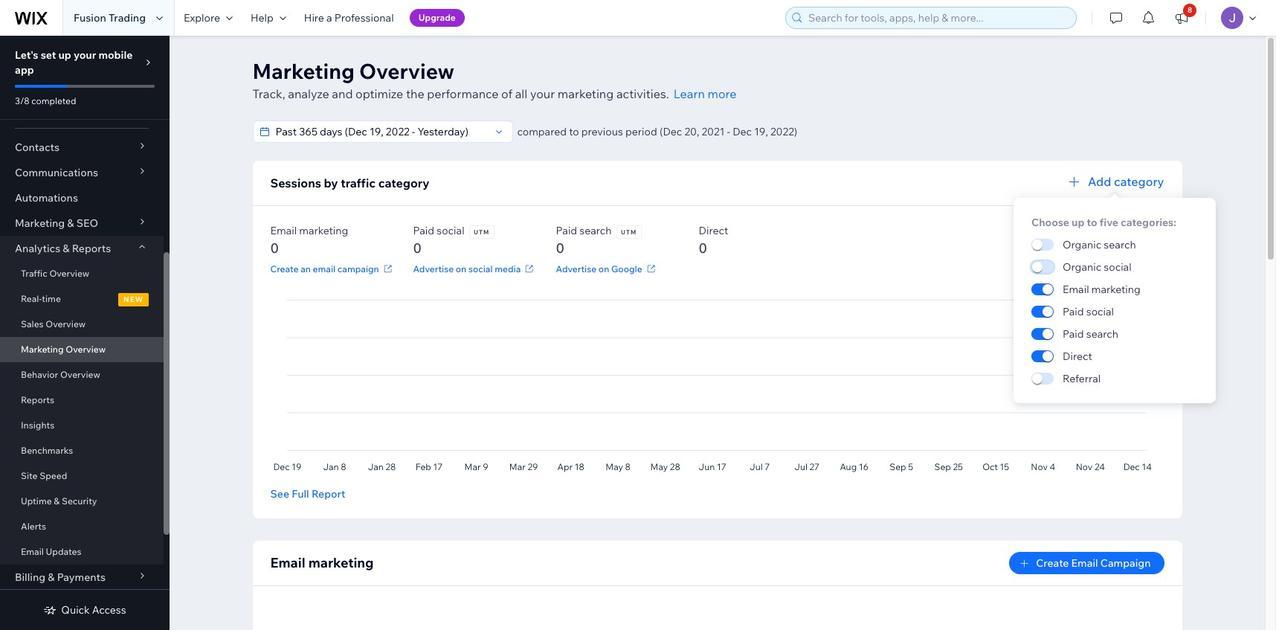 Task type: vqa. For each thing, say whether or not it's contained in the screenshot.
Settings on the left top
no



Task type: describe. For each thing, give the bounding box(es) containing it.
behavior overview
[[21, 369, 100, 380]]

learn more link
[[674, 85, 737, 103]]

8
[[1188, 5, 1193, 15]]

security
[[62, 496, 97, 507]]

marketing for marketing overview
[[21, 344, 64, 355]]

professional
[[335, 11, 394, 25]]

behavior overview link
[[0, 362, 164, 388]]

up inside the let's set up your mobile app
[[58, 48, 71, 62]]

payments
[[57, 571, 106, 584]]

0 horizontal spatial paid social
[[413, 224, 465, 237]]

of
[[502, 86, 513, 101]]

social up advertise on social media
[[437, 224, 465, 237]]

help
[[251, 11, 274, 25]]

0 horizontal spatial email marketing
[[270, 554, 374, 571]]

on for paid search
[[599, 263, 610, 274]]

email updates link
[[0, 539, 164, 565]]

time
[[42, 293, 61, 304]]

media
[[495, 263, 521, 274]]

quick access button
[[43, 603, 126, 617]]

traffic overview
[[21, 268, 89, 279]]

traffic
[[21, 268, 47, 279]]

social down organic search
[[1104, 260, 1132, 274]]

0 vertical spatial search
[[580, 224, 612, 237]]

create for create email campaign
[[1037, 557, 1070, 570]]

analyze
[[288, 86, 329, 101]]

create for create an email campaign
[[270, 263, 299, 274]]

billing & payments
[[15, 571, 106, 584]]

create an email campaign link
[[270, 262, 395, 275]]

activities.
[[617, 86, 669, 101]]

sales
[[21, 318, 44, 330]]

learn
[[674, 86, 705, 101]]

advertise on social media link
[[413, 262, 537, 275]]

email updates
[[21, 546, 81, 557]]

access
[[92, 603, 126, 617]]

explore
[[184, 11, 220, 25]]

quick
[[61, 603, 90, 617]]

site speed
[[21, 470, 67, 481]]

benchmarks link
[[0, 438, 164, 464]]

marketing down report in the left bottom of the page
[[309, 554, 374, 571]]

alerts
[[21, 521, 46, 532]]

campaign
[[338, 263, 379, 274]]

your inside the let's set up your mobile app
[[74, 48, 96, 62]]

a
[[327, 11, 332, 25]]

2022)
[[771, 125, 798, 138]]

organic for organic search
[[1063, 238, 1102, 251]]

paid up advertise on google
[[556, 224, 578, 237]]

advertise for social
[[413, 263, 454, 274]]

see
[[270, 487, 289, 501]]

overview for traffic overview
[[49, 268, 89, 279]]

quick access
[[61, 603, 126, 617]]

advertise on google link
[[556, 262, 658, 275]]

your inside marketing overview track, analyze and optimize the performance of all your marketing activities. learn more
[[530, 86, 555, 101]]

(dec
[[660, 125, 683, 138]]

reports inside analytics & reports dropdown button
[[72, 242, 111, 255]]

create email campaign button
[[1010, 552, 1165, 574]]

new
[[124, 295, 144, 304]]

social down organic social
[[1087, 305, 1115, 318]]

social left media
[[469, 263, 493, 274]]

completed
[[31, 95, 76, 106]]

site speed link
[[0, 464, 164, 489]]

& for marketing
[[67, 217, 74, 230]]

0 vertical spatial paid search
[[556, 224, 612, 237]]

track,
[[253, 86, 285, 101]]

2 vertical spatial search
[[1087, 327, 1119, 341]]

paid up advertise on social media
[[413, 224, 435, 237]]

0 horizontal spatial category
[[378, 176, 430, 190]]

marketing & seo
[[15, 217, 98, 230]]

upgrade
[[419, 12, 456, 23]]

communications button
[[0, 160, 164, 185]]

automations link
[[0, 185, 164, 211]]

previous
[[582, 125, 623, 138]]

email down 'see'
[[270, 554, 306, 571]]

categories:
[[1121, 216, 1177, 229]]

0 horizontal spatial to
[[569, 125, 579, 138]]

billing & payments button
[[0, 565, 164, 590]]

Search for tools, apps, help & more... field
[[804, 7, 1072, 28]]

1 horizontal spatial to
[[1087, 216, 1098, 229]]

google
[[612, 263, 643, 274]]

uptime & security
[[21, 496, 97, 507]]

sidebar element
[[0, 36, 170, 630]]

create an email campaign
[[270, 263, 379, 274]]

set
[[41, 48, 56, 62]]

dec
[[733, 125, 752, 138]]

updates
[[46, 546, 81, 557]]

1 horizontal spatial paid search
[[1063, 327, 1119, 341]]

marketing overview track, analyze and optimize the performance of all your marketing activities. learn more
[[253, 58, 737, 101]]

analytics & reports
[[15, 242, 111, 255]]

traffic
[[341, 176, 376, 190]]

add category
[[1089, 174, 1165, 189]]

full
[[292, 487, 309, 501]]

add category button
[[1066, 173, 1165, 190]]

trading
[[109, 11, 146, 25]]

performance
[[427, 86, 499, 101]]

sales overview link
[[0, 312, 164, 337]]

see full report
[[270, 487, 346, 501]]

automations
[[15, 191, 78, 205]]

contacts
[[15, 141, 60, 154]]

advertise on google
[[556, 263, 643, 274]]

19,
[[755, 125, 768, 138]]

overview for behavior overview
[[60, 369, 100, 380]]

& for analytics
[[63, 242, 70, 255]]

overview for sales overview
[[46, 318, 86, 330]]

overview for marketing overview
[[66, 344, 106, 355]]

compared to previous period (dec 20, 2021 - dec 19, 2022)
[[517, 125, 798, 138]]

paid down organic social
[[1063, 305, 1085, 318]]

email
[[313, 263, 336, 274]]

benchmarks
[[21, 445, 73, 456]]

behavior
[[21, 369, 58, 380]]

3/8 completed
[[15, 95, 76, 106]]

billing
[[15, 571, 45, 584]]

marketing for marketing overview track, analyze and optimize the performance of all your marketing activities. learn more
[[253, 58, 355, 84]]

fusion trading
[[74, 11, 146, 25]]

marketing down organic social
[[1092, 283, 1141, 296]]

real-
[[21, 293, 42, 304]]

2 0 from the left
[[413, 240, 422, 257]]



Task type: locate. For each thing, give the bounding box(es) containing it.
search up advertise on google
[[580, 224, 612, 237]]

None field
[[271, 121, 490, 142]]

marketing & seo button
[[0, 211, 164, 236]]

organic down organic search
[[1063, 260, 1102, 274]]

social
[[437, 224, 465, 237], [1104, 260, 1132, 274], [469, 263, 493, 274], [1087, 305, 1115, 318]]

1 vertical spatial up
[[1072, 216, 1085, 229]]

on
[[456, 263, 467, 274], [599, 263, 610, 274]]

uptime & security link
[[0, 489, 164, 514]]

create email campaign
[[1037, 557, 1151, 570]]

your left mobile
[[74, 48, 96, 62]]

0 vertical spatial reports
[[72, 242, 111, 255]]

& for uptime
[[54, 496, 60, 507]]

0 horizontal spatial utm
[[474, 228, 490, 236]]

1 vertical spatial direct
[[1063, 350, 1093, 363]]

organic up organic social
[[1063, 238, 1102, 251]]

utm up the google
[[621, 228, 637, 236]]

overview inside marketing overview track, analyze and optimize the performance of all your marketing activities. learn more
[[359, 58, 455, 84]]

site
[[21, 470, 38, 481]]

choose
[[1032, 216, 1070, 229]]

0 vertical spatial to
[[569, 125, 579, 138]]

sessions by traffic category
[[270, 176, 430, 190]]

3/8
[[15, 95, 29, 106]]

& right uptime
[[54, 496, 60, 507]]

8 button
[[1166, 0, 1199, 36]]

& right billing
[[48, 571, 55, 584]]

your right all
[[530, 86, 555, 101]]

on left the google
[[599, 263, 610, 274]]

uptime
[[21, 496, 52, 507]]

sales overview
[[21, 318, 86, 330]]

1 horizontal spatial reports
[[72, 242, 111, 255]]

marketing up previous
[[558, 86, 614, 101]]

hire a professional
[[304, 11, 394, 25]]

1 horizontal spatial up
[[1072, 216, 1085, 229]]

upgrade button
[[410, 9, 465, 27]]

paid social down organic social
[[1063, 305, 1115, 318]]

seo
[[76, 217, 98, 230]]

speed
[[40, 470, 67, 481]]

email down sessions in the left top of the page
[[270, 224, 297, 237]]

marketing for marketing & seo
[[15, 217, 65, 230]]

& for billing
[[48, 571, 55, 584]]

overview up the
[[359, 58, 455, 84]]

choose up to five categories:
[[1032, 216, 1177, 229]]

marketing up email
[[299, 224, 349, 237]]

2021
[[702, 125, 725, 138]]

app
[[15, 63, 34, 77]]

2 vertical spatial marketing
[[21, 344, 64, 355]]

marketing inside marketing overview track, analyze and optimize the performance of all your marketing activities. learn more
[[253, 58, 355, 84]]

and
[[332, 86, 353, 101]]

1 horizontal spatial email marketing
[[1063, 283, 1141, 296]]

to left previous
[[569, 125, 579, 138]]

& inside "link"
[[54, 496, 60, 507]]

0 vertical spatial up
[[58, 48, 71, 62]]

0 vertical spatial paid social
[[413, 224, 465, 237]]

paid search up "referral"
[[1063, 327, 1119, 341]]

period
[[626, 125, 658, 138]]

your
[[74, 48, 96, 62], [530, 86, 555, 101]]

up right choose
[[1072, 216, 1085, 229]]

overview
[[359, 58, 455, 84], [49, 268, 89, 279], [46, 318, 86, 330], [66, 344, 106, 355], [60, 369, 100, 380]]

0 horizontal spatial on
[[456, 263, 467, 274]]

marketing inside dropdown button
[[15, 217, 65, 230]]

1 horizontal spatial utm
[[621, 228, 637, 236]]

0 vertical spatial email marketing
[[1063, 283, 1141, 296]]

real-time
[[21, 293, 61, 304]]

advertise left the google
[[556, 263, 597, 274]]

0 horizontal spatial create
[[270, 263, 299, 274]]

1 vertical spatial your
[[530, 86, 555, 101]]

direct for direct
[[1063, 350, 1093, 363]]

utm
[[474, 228, 490, 236], [621, 228, 637, 236]]

0 inside email marketing 0
[[270, 240, 279, 257]]

& down marketing & seo
[[63, 242, 70, 255]]

reports link
[[0, 388, 164, 413]]

1 horizontal spatial create
[[1037, 557, 1070, 570]]

on left media
[[456, 263, 467, 274]]

hire
[[304, 11, 324, 25]]

communications
[[15, 166, 98, 179]]

see full report button
[[270, 487, 346, 501]]

0 vertical spatial direct
[[699, 224, 729, 237]]

1 vertical spatial marketing
[[15, 217, 65, 230]]

advertise for search
[[556, 263, 597, 274]]

reports down the seo
[[72, 242, 111, 255]]

2 on from the left
[[599, 263, 610, 274]]

0 horizontal spatial advertise
[[413, 263, 454, 274]]

0 horizontal spatial up
[[58, 48, 71, 62]]

up right "set"
[[58, 48, 71, 62]]

marketing up analyze
[[253, 58, 355, 84]]

1 vertical spatial create
[[1037, 557, 1070, 570]]

sessions
[[270, 176, 321, 190]]

1 0 from the left
[[270, 240, 279, 257]]

direct for direct 0
[[699, 224, 729, 237]]

to left the five
[[1087, 216, 1098, 229]]

email marketing down report in the left bottom of the page
[[270, 554, 374, 571]]

advertise left media
[[413, 263, 454, 274]]

email marketing down organic social
[[1063, 283, 1141, 296]]

category right traffic
[[378, 176, 430, 190]]

0
[[270, 240, 279, 257], [413, 240, 422, 257], [556, 240, 565, 257], [699, 240, 708, 257]]

overview down sales overview link
[[66, 344, 106, 355]]

0 horizontal spatial your
[[74, 48, 96, 62]]

contacts button
[[0, 135, 164, 160]]

& left the seo
[[67, 217, 74, 230]]

1 advertise from the left
[[413, 263, 454, 274]]

1 horizontal spatial paid social
[[1063, 305, 1115, 318]]

1 horizontal spatial advertise
[[556, 263, 597, 274]]

2 organic from the top
[[1063, 260, 1102, 274]]

create
[[270, 263, 299, 274], [1037, 557, 1070, 570]]

email marketing
[[1063, 283, 1141, 296], [270, 554, 374, 571]]

1 vertical spatial paid search
[[1063, 327, 1119, 341]]

2 advertise from the left
[[556, 263, 597, 274]]

1 vertical spatial paid social
[[1063, 305, 1115, 318]]

category right add
[[1115, 174, 1165, 189]]

4 0 from the left
[[699, 240, 708, 257]]

0 vertical spatial organic
[[1063, 238, 1102, 251]]

to
[[569, 125, 579, 138], [1087, 216, 1098, 229]]

marketing up behavior
[[21, 344, 64, 355]]

paid search
[[556, 224, 612, 237], [1063, 327, 1119, 341]]

direct 0
[[699, 224, 729, 257]]

optimize
[[356, 86, 404, 101]]

report
[[312, 487, 346, 501]]

utm for paid search
[[621, 228, 637, 236]]

email down alerts
[[21, 546, 44, 557]]

marketing inside marketing overview track, analyze and optimize the performance of all your marketing activities. learn more
[[558, 86, 614, 101]]

five
[[1100, 216, 1119, 229]]

& inside popup button
[[48, 571, 55, 584]]

the
[[406, 86, 425, 101]]

1 vertical spatial reports
[[21, 394, 54, 406]]

1 vertical spatial search
[[1104, 238, 1137, 251]]

1 horizontal spatial your
[[530, 86, 555, 101]]

1 horizontal spatial category
[[1115, 174, 1165, 189]]

paid social up advertise on social media
[[413, 224, 465, 237]]

0 vertical spatial your
[[74, 48, 96, 62]]

0 horizontal spatial direct
[[699, 224, 729, 237]]

search up "referral"
[[1087, 327, 1119, 341]]

campaign
[[1101, 557, 1151, 570]]

email inside email marketing 0
[[270, 224, 297, 237]]

1 vertical spatial organic
[[1063, 260, 1102, 274]]

insights
[[21, 420, 54, 431]]

by
[[324, 176, 338, 190]]

1 utm from the left
[[474, 228, 490, 236]]

email inside sidebar element
[[21, 546, 44, 557]]

reports up insights
[[21, 394, 54, 406]]

0 horizontal spatial reports
[[21, 394, 54, 406]]

alerts link
[[0, 514, 164, 539]]

paid search up advertise on google
[[556, 224, 612, 237]]

organic search
[[1063, 238, 1137, 251]]

reports inside reports link
[[21, 394, 54, 406]]

1 horizontal spatial on
[[599, 263, 610, 274]]

overview down "analytics & reports"
[[49, 268, 89, 279]]

0 inside direct 0
[[699, 240, 708, 257]]

create left campaign
[[1037, 557, 1070, 570]]

utm for paid social
[[474, 228, 490, 236]]

paid up "referral"
[[1063, 327, 1085, 341]]

0 vertical spatial create
[[270, 263, 299, 274]]

let's
[[15, 48, 38, 62]]

all
[[515, 86, 528, 101]]

traffic overview link
[[0, 261, 164, 286]]

more
[[708, 86, 737, 101]]

marketing overview
[[21, 344, 106, 355]]

overview for marketing overview track, analyze and optimize the performance of all your marketing activities. learn more
[[359, 58, 455, 84]]

search down the five
[[1104, 238, 1137, 251]]

insights link
[[0, 413, 164, 438]]

1 organic from the top
[[1063, 238, 1102, 251]]

add
[[1089, 174, 1112, 189]]

create inside button
[[1037, 557, 1070, 570]]

1 vertical spatial email marketing
[[270, 554, 374, 571]]

analytics & reports button
[[0, 236, 164, 261]]

overview down marketing overview link
[[60, 369, 100, 380]]

referral
[[1063, 372, 1101, 385]]

0 horizontal spatial paid search
[[556, 224, 612, 237]]

overview up 'marketing overview'
[[46, 318, 86, 330]]

3 0 from the left
[[556, 240, 565, 257]]

marketing up "analytics"
[[15, 217, 65, 230]]

category
[[1115, 174, 1165, 189], [378, 176, 430, 190]]

fusion
[[74, 11, 106, 25]]

email inside button
[[1072, 557, 1099, 570]]

create left an
[[270, 263, 299, 274]]

category inside button
[[1115, 174, 1165, 189]]

utm up advertise on social media link
[[474, 228, 490, 236]]

on for paid social
[[456, 263, 467, 274]]

marketing inside email marketing 0
[[299, 224, 349, 237]]

1 horizontal spatial direct
[[1063, 350, 1093, 363]]

email
[[270, 224, 297, 237], [1063, 283, 1090, 296], [21, 546, 44, 557], [270, 554, 306, 571], [1072, 557, 1099, 570]]

organic for organic social
[[1063, 260, 1102, 274]]

email down organic social
[[1063, 283, 1090, 296]]

hire a professional link
[[295, 0, 403, 36]]

0 vertical spatial marketing
[[253, 58, 355, 84]]

analytics
[[15, 242, 60, 255]]

email left campaign
[[1072, 557, 1099, 570]]

1 on from the left
[[456, 263, 467, 274]]

1 vertical spatial to
[[1087, 216, 1098, 229]]

2 utm from the left
[[621, 228, 637, 236]]



